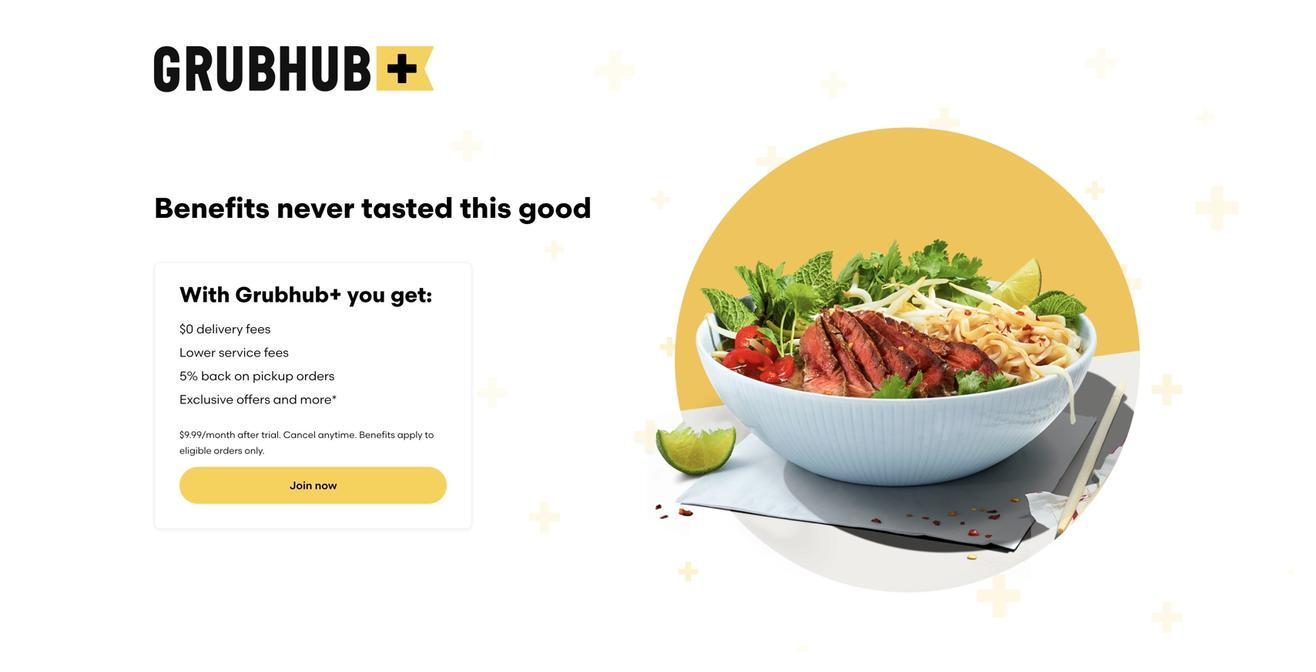 Task type: locate. For each thing, give the bounding box(es) containing it.
0 vertical spatial benefits
[[154, 191, 270, 225]]

0 vertical spatial orders
[[296, 369, 335, 384]]

fees for lower service fees
[[264, 345, 289, 360]]

fees
[[246, 322, 271, 337], [264, 345, 289, 360]]

1 horizontal spatial benefits
[[359, 430, 395, 441]]

0 vertical spatial fees
[[246, 322, 271, 337]]

fees up "pickup"
[[264, 345, 289, 360]]

good
[[518, 191, 592, 225]]

you
[[347, 282, 385, 308]]

cancel
[[283, 430, 316, 441]]

1 vertical spatial orders
[[214, 445, 242, 456]]

$0
[[180, 322, 193, 337]]

back
[[201, 369, 231, 384]]

$0 delivery fees
[[180, 322, 271, 337]]

service
[[219, 345, 261, 360]]

orders up the more*
[[296, 369, 335, 384]]

1 vertical spatial benefits
[[359, 430, 395, 441]]

5%
[[180, 369, 198, 384]]

never
[[277, 191, 355, 225]]

1 vertical spatial fees
[[264, 345, 289, 360]]

this
[[460, 191, 512, 225]]

benefits never tasted this good
[[154, 191, 592, 225]]

benefits inside $9.99/month after trial. cancel anytime. benefits apply to eligible orders only.
[[359, 430, 395, 441]]

0 horizontal spatial orders
[[214, 445, 242, 456]]

0 horizontal spatial benefits
[[154, 191, 270, 225]]

1 horizontal spatial orders
[[296, 369, 335, 384]]

orders
[[296, 369, 335, 384], [214, 445, 242, 456]]

and
[[273, 392, 297, 407]]

delivery
[[196, 322, 243, 337]]

grubhub+ logo image
[[154, 46, 434, 92]]

$9.99/month after trial. cancel anytime. benefits apply to eligible orders only.
[[180, 430, 434, 456]]

orders down "after"
[[214, 445, 242, 456]]

join now
[[289, 479, 337, 492]]

more*
[[300, 392, 337, 407]]

benefits
[[154, 191, 270, 225], [359, 430, 395, 441]]

with grubhub+ you get:
[[180, 282, 432, 308]]

fees for $0 delivery fees
[[246, 322, 271, 337]]

fees up service at left bottom
[[246, 322, 271, 337]]



Task type: describe. For each thing, give the bounding box(es) containing it.
eligible
[[180, 445, 212, 456]]

only.
[[245, 445, 265, 456]]

join now button
[[180, 467, 447, 504]]

offers
[[237, 392, 270, 407]]

get:
[[391, 282, 432, 308]]

after
[[238, 430, 259, 441]]

anytime.
[[318, 430, 357, 441]]

apply
[[397, 430, 423, 441]]

exclusive offers and more*
[[180, 392, 337, 407]]

$9.99/month
[[180, 430, 235, 441]]

now
[[315, 479, 337, 492]]

exclusive
[[180, 392, 234, 407]]

to
[[425, 430, 434, 441]]

join
[[289, 479, 312, 492]]

grubhub+
[[235, 282, 342, 308]]

5% back on pickup orders
[[180, 369, 335, 384]]

pickup
[[253, 369, 293, 384]]

orders inside $9.99/month after trial. cancel anytime. benefits apply to eligible orders only.
[[214, 445, 242, 456]]

lower
[[180, 345, 216, 360]]

on
[[234, 369, 250, 384]]

with
[[180, 282, 230, 308]]

tasted
[[361, 191, 453, 225]]

lower service fees
[[180, 345, 289, 360]]

trial.
[[261, 430, 281, 441]]



Task type: vqa. For each thing, say whether or not it's contained in the screenshot.
tasted
yes



